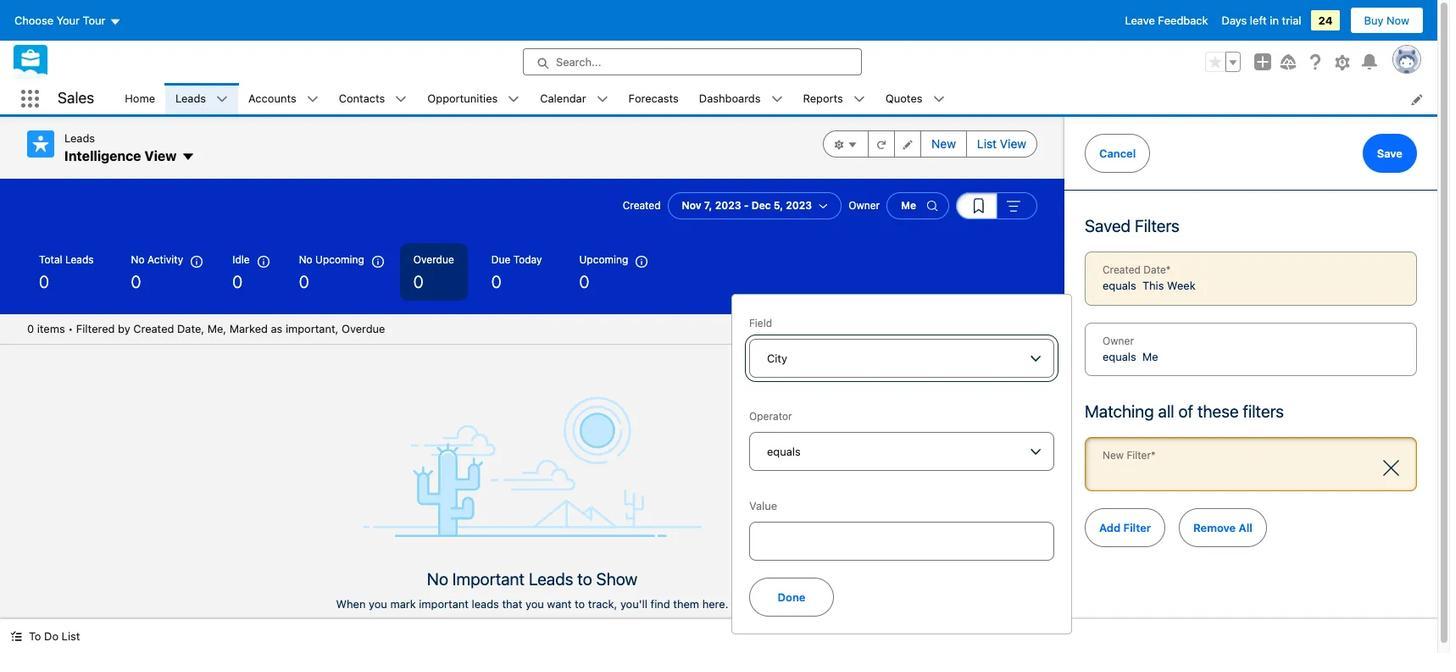 Task type: describe. For each thing, give the bounding box(es) containing it.
done
[[778, 590, 806, 604]]

1 2023 from the left
[[715, 199, 741, 212]]

me,
[[207, 322, 227, 336]]

matching
[[1085, 402, 1154, 421]]

these
[[1198, 402, 1239, 421]]

contacts list item
[[329, 83, 417, 114]]

key performance indicators group
[[0, 243, 1065, 315]]

list view button
[[966, 131, 1038, 158]]

leads list item
[[165, 83, 238, 114]]

overdue 0
[[414, 254, 454, 292]]

24
[[1319, 14, 1333, 27]]

dashboards
[[699, 91, 761, 105]]

Field button
[[749, 339, 1055, 378]]

your
[[57, 14, 80, 27]]

field city
[[749, 317, 788, 365]]

opportunities link
[[417, 83, 508, 114]]

-
[[744, 199, 749, 212]]

buy now button
[[1350, 7, 1424, 34]]

important
[[419, 598, 469, 611]]

home
[[125, 91, 155, 105]]

now
[[1387, 14, 1410, 27]]

2 you from the left
[[526, 598, 544, 611]]

2 upcoming from the left
[[579, 254, 628, 266]]

text default image for contacts
[[395, 94, 407, 105]]

text default image for dashboards
[[771, 94, 783, 105]]

accounts
[[248, 91, 296, 105]]

tour
[[83, 14, 106, 27]]

dec
[[752, 199, 771, 212]]

date,
[[177, 322, 204, 336]]

leave feedback link
[[1125, 14, 1209, 27]]

no for upcoming
[[299, 254, 313, 266]]

activity
[[147, 254, 183, 266]]

calendar list item
[[530, 83, 619, 114]]

buy
[[1365, 14, 1384, 27]]

mark
[[390, 598, 416, 611]]

no for activity
[[131, 254, 145, 266]]

owner equals me
[[1103, 334, 1159, 363]]

filter for new filter *
[[1127, 449, 1151, 462]]

value
[[749, 499, 778, 513]]

due
[[492, 254, 511, 266]]

leads inside list item
[[176, 91, 206, 105]]

text default image for quotes
[[933, 94, 945, 105]]

here.
[[703, 598, 729, 611]]

equals inside button
[[767, 445, 801, 459]]

group containing new
[[823, 131, 1038, 158]]

do
[[44, 630, 59, 643]]

* for new filter *
[[1151, 449, 1156, 462]]

show
[[596, 570, 638, 589]]

of
[[1179, 402, 1194, 421]]

choose your tour button
[[14, 7, 122, 34]]

filtered
[[76, 322, 115, 336]]

city
[[767, 352, 788, 365]]

forecasts
[[629, 91, 679, 105]]

quotes
[[886, 91, 923, 105]]

nov 7, 2023 - dec 5, 2023
[[682, 199, 812, 212]]

to do list
[[29, 630, 80, 643]]

nov
[[682, 199, 702, 212]]

0 vertical spatial group
[[1206, 52, 1241, 72]]

calendar
[[540, 91, 586, 105]]

save button
[[1363, 134, 1417, 173]]

in
[[1270, 14, 1279, 27]]

leads inside "total leads 0"
[[65, 254, 94, 266]]

you'll
[[621, 598, 648, 611]]

want
[[547, 598, 572, 611]]

1 vertical spatial overdue
[[342, 322, 385, 336]]

7,
[[704, 199, 713, 212]]

accounts list item
[[238, 83, 329, 114]]

home link
[[115, 83, 165, 114]]

choose
[[14, 14, 53, 27]]

that
[[502, 598, 523, 611]]

filter for add filter
[[1124, 521, 1151, 535]]

marked
[[230, 322, 268, 336]]

view for list view
[[1000, 136, 1027, 151]]

important
[[453, 570, 525, 589]]

saved
[[1085, 216, 1131, 236]]

nov 7, 2023 - dec 5, 2023 button
[[668, 192, 842, 220]]

forecasts link
[[619, 83, 689, 114]]

today
[[514, 254, 542, 266]]

remove all button
[[1179, 508, 1267, 547]]

Operator button
[[749, 432, 1055, 471]]

no for important
[[427, 570, 448, 589]]

me inside owner equals me
[[1143, 350, 1159, 363]]

new filter *
[[1103, 449, 1156, 462]]

text default image for opportunities
[[508, 94, 520, 105]]

leads link
[[165, 83, 216, 114]]

leave feedback
[[1125, 14, 1209, 27]]

idle
[[232, 254, 250, 266]]

days left in trial
[[1222, 14, 1302, 27]]

search... button
[[523, 48, 862, 75]]

text default image down leads link
[[182, 150, 195, 164]]

1 vertical spatial to
[[575, 598, 585, 611]]

done button
[[749, 578, 834, 617]]

opportunities list item
[[417, 83, 530, 114]]

matching all of these filters
[[1085, 402, 1284, 421]]

due today 0
[[492, 254, 542, 292]]

1 you from the left
[[369, 598, 387, 611]]

equals inside owner equals me
[[1103, 350, 1137, 363]]

reports link
[[793, 83, 854, 114]]

text default image inside to do list button
[[10, 631, 22, 643]]



Task type: vqa. For each thing, say whether or not it's contained in the screenshot.
Which
no



Task type: locate. For each thing, give the bounding box(es) containing it.
0 vertical spatial filter
[[1127, 449, 1151, 462]]

list
[[115, 83, 1438, 114]]

list inside to do list button
[[62, 630, 80, 643]]

overdue right important,
[[342, 322, 385, 336]]

new for new
[[932, 136, 956, 151]]

leads right the home at the left top
[[176, 91, 206, 105]]

0 vertical spatial owner
[[849, 199, 880, 212]]

*
[[1166, 264, 1171, 276], [1151, 449, 1156, 462]]

created for created
[[623, 199, 661, 212]]

opportunities
[[428, 91, 498, 105]]

text default image right accounts at the left top
[[307, 94, 319, 105]]

no right idle
[[299, 254, 313, 266]]

1 vertical spatial group
[[823, 131, 1038, 158]]

2 vertical spatial equals
[[767, 445, 801, 459]]

1 horizontal spatial text default image
[[933, 94, 945, 105]]

group down list view button
[[956, 192, 1038, 220]]

1 vertical spatial created
[[1103, 264, 1141, 276]]

overdue left due
[[414, 254, 454, 266]]

to right 'want'
[[575, 598, 585, 611]]

add filter button
[[1085, 508, 1166, 547]]

0 inside 'due today 0'
[[492, 272, 502, 292]]

quotes list item
[[876, 83, 955, 114]]

created inside created date * equals this week
[[1103, 264, 1141, 276]]

no
[[131, 254, 145, 266], [299, 254, 313, 266], [427, 570, 448, 589]]

calendar link
[[530, 83, 596, 114]]

you left the mark
[[369, 598, 387, 611]]

owner inside owner equals me
[[1103, 334, 1134, 347]]

dashboards link
[[689, 83, 771, 114]]

all
[[1239, 521, 1253, 535]]

no left activity on the left
[[131, 254, 145, 266]]

text default image inside dashboards list item
[[771, 94, 783, 105]]

saved filters
[[1085, 216, 1180, 236]]

owner for owner equals me
[[1103, 334, 1134, 347]]

Value text field
[[749, 522, 1055, 561]]

when
[[336, 598, 366, 611]]

0 vertical spatial me
[[901, 199, 916, 212]]

0 horizontal spatial new
[[932, 136, 956, 151]]

view inside button
[[1000, 136, 1027, 151]]

leave
[[1125, 14, 1155, 27]]

to do list button
[[0, 620, 90, 654]]

list view
[[977, 136, 1027, 151]]

upcoming right today on the left
[[579, 254, 628, 266]]

dashboards list item
[[689, 83, 793, 114]]

equals left this at the top right of page
[[1103, 279, 1137, 292]]

filter right add
[[1124, 521, 1151, 535]]

overdue inside key performance indicators group
[[414, 254, 454, 266]]

0 inside "total leads 0"
[[39, 272, 49, 292]]

0 vertical spatial overdue
[[414, 254, 454, 266]]

leads right total
[[65, 254, 94, 266]]

cancel button
[[1085, 134, 1151, 173]]

overdue
[[414, 254, 454, 266], [342, 322, 385, 336]]

leads up intelligence
[[64, 131, 95, 145]]

owner for owner
[[849, 199, 880, 212]]

* up week
[[1166, 264, 1171, 276]]

equals
[[1103, 279, 1137, 292], [1103, 350, 1137, 363], [767, 445, 801, 459]]

accounts link
[[238, 83, 307, 114]]

2023 left - at the top
[[715, 199, 741, 212]]

intelligence view
[[64, 148, 177, 163]]

0 vertical spatial equals
[[1103, 279, 1137, 292]]

upcoming up important,
[[315, 254, 364, 266]]

0 horizontal spatial overdue
[[342, 322, 385, 336]]

* for created date * equals this week
[[1166, 264, 1171, 276]]

2 text default image from the left
[[933, 94, 945, 105]]

text default image for accounts
[[307, 94, 319, 105]]

created right by
[[133, 322, 174, 336]]

view right intelligence
[[144, 148, 177, 163]]

reports
[[803, 91, 843, 105]]

1 horizontal spatial overdue
[[414, 254, 454, 266]]

quotes link
[[876, 83, 933, 114]]

filter inside button
[[1124, 521, 1151, 535]]

0 horizontal spatial created
[[133, 322, 174, 336]]

* inside created date * equals this week
[[1166, 264, 1171, 276]]

2 horizontal spatial created
[[1103, 264, 1141, 276]]

0 horizontal spatial *
[[1151, 449, 1156, 462]]

equals down operator
[[767, 445, 801, 459]]

contacts link
[[329, 83, 395, 114]]

total leads 0
[[39, 254, 94, 292]]

1 text default image from the left
[[508, 94, 520, 105]]

important,
[[286, 322, 339, 336]]

text default image
[[508, 94, 520, 105], [933, 94, 945, 105]]

filters
[[1243, 402, 1284, 421]]

created
[[623, 199, 661, 212], [1103, 264, 1141, 276], [133, 322, 174, 336]]

search...
[[556, 55, 601, 69]]

1 vertical spatial me
[[1143, 350, 1159, 363]]

trial
[[1282, 14, 1302, 27]]

view
[[1000, 136, 1027, 151], [144, 148, 177, 163]]

view for intelligence view
[[144, 148, 177, 163]]

choose your tour
[[14, 14, 106, 27]]

1 upcoming from the left
[[315, 254, 364, 266]]

remove all
[[1194, 521, 1253, 535]]

me
[[901, 199, 916, 212], [1143, 350, 1159, 363]]

* down matching all of these filters
[[1151, 449, 1156, 462]]

1 horizontal spatial view
[[1000, 136, 1027, 151]]

equals up matching
[[1103, 350, 1137, 363]]

0 vertical spatial created
[[623, 199, 661, 212]]

0 horizontal spatial me
[[901, 199, 916, 212]]

created left date
[[1103, 264, 1141, 276]]

1 horizontal spatial no
[[299, 254, 313, 266]]

0 horizontal spatial list
[[62, 630, 80, 643]]

list inside list view button
[[977, 136, 997, 151]]

group down days
[[1206, 52, 1241, 72]]

1 vertical spatial equals
[[1103, 350, 1137, 363]]

0 horizontal spatial owner
[[849, 199, 880, 212]]

new for new filter *
[[1103, 449, 1124, 462]]

to
[[29, 630, 41, 643]]

created date * equals this week
[[1103, 264, 1196, 292]]

5,
[[774, 199, 783, 212]]

left
[[1250, 14, 1267, 27]]

text default image right calendar
[[596, 94, 608, 105]]

leads up 'want'
[[529, 570, 574, 589]]

0 horizontal spatial view
[[144, 148, 177, 163]]

save
[[1377, 147, 1403, 160]]

view right new button at the right top
[[1000, 136, 1027, 151]]

text default image for leads
[[216, 94, 228, 105]]

1 horizontal spatial created
[[623, 199, 661, 212]]

0 items • filtered by created date, me, marked as important, overdue status
[[27, 322, 385, 336]]

sales
[[58, 89, 94, 107]]

date
[[1144, 264, 1166, 276]]

owner
[[849, 199, 880, 212], [1103, 334, 1134, 347]]

text default image inside calendar list item
[[596, 94, 608, 105]]

2 vertical spatial group
[[956, 192, 1038, 220]]

owner down created date * equals this week
[[1103, 334, 1134, 347]]

new down matching
[[1103, 449, 1124, 462]]

to
[[578, 570, 592, 589], [575, 598, 585, 611]]

remove
[[1194, 521, 1236, 535]]

leads
[[472, 598, 499, 611]]

filters
[[1135, 216, 1180, 236]]

add filter
[[1100, 521, 1151, 535]]

1 vertical spatial *
[[1151, 449, 1156, 462]]

1 horizontal spatial list
[[977, 136, 997, 151]]

2 horizontal spatial no
[[427, 570, 448, 589]]

text default image inside reports list item
[[854, 94, 865, 105]]

reports list item
[[793, 83, 876, 114]]

by
[[118, 322, 130, 336]]

track,
[[588, 598, 617, 611]]

group
[[1206, 52, 1241, 72], [823, 131, 1038, 158], [956, 192, 1038, 220]]

field
[[749, 317, 772, 330]]

text default image inside leads list item
[[216, 94, 228, 105]]

group down quotes list item
[[823, 131, 1038, 158]]

1 horizontal spatial *
[[1166, 264, 1171, 276]]

all
[[1159, 402, 1175, 421]]

no up "important"
[[427, 570, 448, 589]]

1 vertical spatial owner
[[1103, 334, 1134, 347]]

1 horizontal spatial me
[[1143, 350, 1159, 363]]

you right that
[[526, 598, 544, 611]]

2023
[[715, 199, 741, 212], [786, 199, 812, 212]]

new down quotes list item
[[932, 136, 956, 151]]

intelligence
[[64, 148, 141, 163]]

text default image for reports
[[854, 94, 865, 105]]

filter down matching
[[1127, 449, 1151, 462]]

2 2023 from the left
[[786, 199, 812, 212]]

1 vertical spatial new
[[1103, 449, 1124, 462]]

1 horizontal spatial upcoming
[[579, 254, 628, 266]]

text default image
[[216, 94, 228, 105], [307, 94, 319, 105], [395, 94, 407, 105], [596, 94, 608, 105], [771, 94, 783, 105], [854, 94, 865, 105], [182, 150, 195, 164], [10, 631, 22, 643]]

1 horizontal spatial new
[[1103, 449, 1124, 462]]

0 items • filtered by created date, me, marked as important, overdue
[[27, 322, 385, 336]]

week
[[1167, 279, 1196, 292]]

text default image right contacts
[[395, 94, 407, 105]]

•
[[68, 322, 73, 336]]

new
[[932, 136, 956, 151], [1103, 449, 1124, 462]]

to up track,
[[578, 570, 592, 589]]

text default image inside contacts 'list item'
[[395, 94, 407, 105]]

1 horizontal spatial owner
[[1103, 334, 1134, 347]]

text default image inside quotes list item
[[933, 94, 945, 105]]

1 vertical spatial list
[[62, 630, 80, 643]]

list containing home
[[115, 83, 1438, 114]]

1 horizontal spatial you
[[526, 598, 544, 611]]

me inside me button
[[901, 199, 916, 212]]

list right new button at the right top
[[977, 136, 997, 151]]

created for created date * equals this week
[[1103, 264, 1141, 276]]

no inside no important leads to show when you mark important leads that you want to track, you'll find them here.
[[427, 570, 448, 589]]

buy now
[[1365, 14, 1410, 27]]

2023 right the 5,
[[786, 199, 812, 212]]

text default image for calendar
[[596, 94, 608, 105]]

me button
[[887, 192, 950, 220]]

equals inside created date * equals this week
[[1103, 279, 1137, 292]]

leads inside no important leads to show when you mark important leads that you want to track, you'll find them here.
[[529, 570, 574, 589]]

text default image left to on the left of the page
[[10, 631, 22, 643]]

0 vertical spatial list
[[977, 136, 997, 151]]

2 vertical spatial created
[[133, 322, 174, 336]]

owner left me button
[[849, 199, 880, 212]]

0 horizontal spatial 2023
[[715, 199, 741, 212]]

leads
[[176, 91, 206, 105], [64, 131, 95, 145], [65, 254, 94, 266], [529, 570, 574, 589]]

0 horizontal spatial text default image
[[508, 94, 520, 105]]

as
[[271, 322, 283, 336]]

list
[[977, 136, 997, 151], [62, 630, 80, 643]]

text default image inside opportunities list item
[[508, 94, 520, 105]]

text default image left the reports link
[[771, 94, 783, 105]]

no activity
[[131, 254, 183, 266]]

0 vertical spatial new
[[932, 136, 956, 151]]

days
[[1222, 14, 1247, 27]]

them
[[673, 598, 700, 611]]

0 horizontal spatial you
[[369, 598, 387, 611]]

items
[[37, 322, 65, 336]]

list right "do"
[[62, 630, 80, 643]]

0 horizontal spatial upcoming
[[315, 254, 364, 266]]

text default image right reports
[[854, 94, 865, 105]]

1 vertical spatial filter
[[1124, 521, 1151, 535]]

created left nov
[[623, 199, 661, 212]]

text default image right quotes
[[933, 94, 945, 105]]

0 inside overdue 0
[[414, 272, 424, 292]]

text default image inside accounts list item
[[307, 94, 319, 105]]

feedback
[[1158, 14, 1209, 27]]

0 vertical spatial *
[[1166, 264, 1171, 276]]

you
[[369, 598, 387, 611], [526, 598, 544, 611]]

text default image left calendar link
[[508, 94, 520, 105]]

1 horizontal spatial 2023
[[786, 199, 812, 212]]

text default image left 'accounts' link
[[216, 94, 228, 105]]

find
[[651, 598, 670, 611]]

0 horizontal spatial no
[[131, 254, 145, 266]]

0 vertical spatial to
[[578, 570, 592, 589]]

new inside new button
[[932, 136, 956, 151]]



